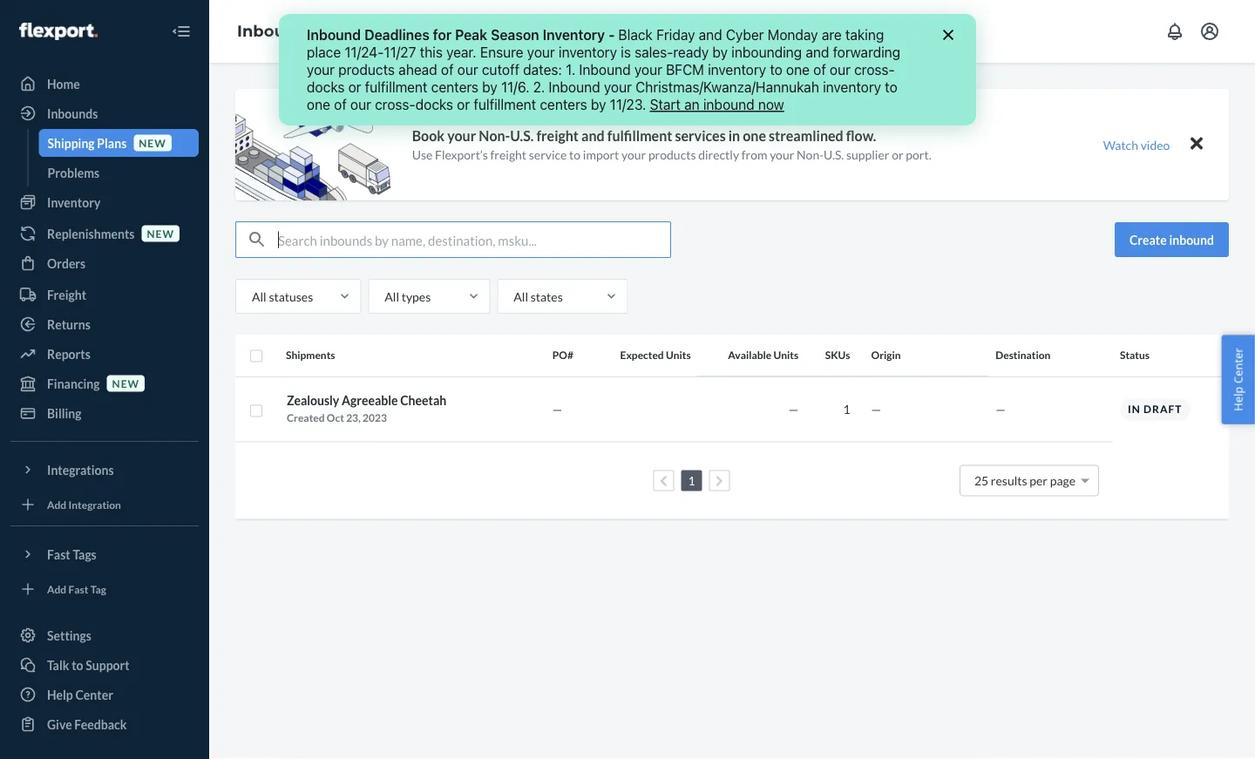 Task type: describe. For each thing, give the bounding box(es) containing it.
expected
[[620, 349, 664, 361]]

0 horizontal spatial center
[[75, 687, 113, 702]]

4 — from the left
[[996, 402, 1006, 417]]

skus
[[825, 349, 850, 361]]

results
[[991, 473, 1027, 488]]

in draft
[[1128, 403, 1182, 415]]

watch video button
[[1091, 132, 1182, 157]]

import
[[583, 147, 619, 162]]

1 vertical spatial inbounds
[[47, 106, 98, 121]]

all for all statuses
[[252, 289, 266, 304]]

0 horizontal spatial u.s.
[[510, 127, 534, 144]]

all for all types
[[385, 289, 399, 304]]

origin
[[871, 349, 901, 361]]

talk to support
[[47, 658, 130, 672]]

book your non-u.s. freight and fulfillment services in one streamlined flow. use flexport's freight service to import your products directly from your non-u.s. supplier or port.
[[412, 127, 931, 162]]

streamlined
[[769, 127, 843, 144]]

all states
[[514, 289, 563, 304]]

give feedback
[[47, 717, 127, 732]]

23,
[[346, 411, 361, 424]]

fast inside dropdown button
[[47, 547, 70, 562]]

fast tags
[[47, 547, 97, 562]]

1 vertical spatial 1
[[688, 473, 695, 488]]

add for add fast tag
[[47, 583, 66, 595]]

open account menu image
[[1199, 21, 1220, 42]]

help inside button
[[1230, 387, 1246, 411]]

fast inside "link"
[[68, 583, 88, 595]]

Search inbounds by name, destination, msku... text field
[[278, 222, 670, 257]]

create
[[1129, 232, 1167, 247]]

new for financing
[[112, 377, 140, 390]]

0 horizontal spatial help center
[[47, 687, 113, 702]]

inventory link
[[10, 188, 199, 216]]

settings link
[[10, 621, 199, 649]]

plans
[[97, 136, 127, 150]]

expected units
[[620, 349, 691, 361]]

created
[[287, 411, 325, 424]]

2 horizontal spatial your
[[770, 147, 794, 162]]

help center link
[[10, 681, 199, 709]]

help center button
[[1221, 335, 1255, 424]]

freight link
[[10, 281, 199, 309]]

orders link
[[10, 249, 199, 277]]

all statuses
[[252, 289, 313, 304]]

and
[[581, 127, 605, 144]]

port.
[[906, 147, 931, 162]]

returns link
[[10, 310, 199, 338]]

1 vertical spatial help
[[47, 687, 73, 702]]

inventory
[[47, 195, 101, 210]]

billing
[[47, 406, 81, 421]]

feedback
[[74, 717, 127, 732]]

in
[[1128, 403, 1141, 415]]

create inbound button
[[1115, 222, 1229, 257]]

1 — from the left
[[552, 402, 562, 417]]

problems link
[[39, 159, 199, 187]]

one
[[743, 127, 766, 144]]

video
[[1141, 137, 1170, 152]]

add fast tag link
[[10, 575, 199, 603]]

zealously
[[287, 393, 339, 408]]

states
[[530, 289, 563, 304]]

all for all states
[[514, 289, 528, 304]]

flexport's
[[435, 147, 488, 162]]

integrations
[[47, 462, 114, 477]]

2023
[[363, 411, 387, 424]]

agreeable
[[342, 393, 398, 408]]

close navigation image
[[171, 21, 192, 42]]

directly
[[698, 147, 739, 162]]

25
[[974, 473, 988, 488]]

supplier
[[846, 147, 889, 162]]

support
[[86, 658, 130, 672]]

open notifications image
[[1164, 21, 1185, 42]]

problems
[[47, 165, 99, 180]]

per
[[1030, 473, 1048, 488]]

square image for —
[[249, 404, 263, 418]]

products
[[648, 147, 696, 162]]

chevron left image
[[660, 475, 667, 487]]

draft
[[1144, 403, 1182, 415]]

fulfillment
[[607, 127, 672, 144]]

tags
[[73, 547, 97, 562]]

3 — from the left
[[871, 402, 881, 417]]

all types
[[385, 289, 431, 304]]

reports
[[47, 346, 90, 361]]

status
[[1120, 349, 1150, 361]]

flexport logo image
[[19, 23, 97, 40]]



Task type: locate. For each thing, give the bounding box(es) containing it.
destination
[[996, 349, 1051, 361]]

give feedback button
[[10, 710, 199, 738]]

0 horizontal spatial help
[[47, 687, 73, 702]]

0 vertical spatial 1
[[843, 402, 850, 417]]

home link
[[10, 70, 199, 98]]

1 vertical spatial non-
[[797, 147, 824, 162]]

2 — from the left
[[789, 402, 799, 417]]

add inside add integration link
[[47, 498, 66, 511]]

to inside button
[[72, 658, 83, 672]]

book
[[412, 127, 445, 144]]

watch video
[[1103, 137, 1170, 152]]

add down fast tags
[[47, 583, 66, 595]]

add
[[47, 498, 66, 511], [47, 583, 66, 595]]

1 horizontal spatial help
[[1230, 387, 1246, 411]]

u.s.
[[510, 127, 534, 144], [824, 147, 844, 162]]

2 square image from the top
[[249, 404, 263, 418]]

0 horizontal spatial 1
[[688, 473, 695, 488]]

1 all from the left
[[252, 289, 266, 304]]

1 horizontal spatial non-
[[797, 147, 824, 162]]

1 horizontal spatial center
[[1230, 348, 1246, 384]]

1 down the skus
[[843, 402, 850, 417]]

square image left created
[[249, 404, 263, 418]]

0 horizontal spatial to
[[72, 658, 83, 672]]

1 vertical spatial new
[[147, 227, 174, 240]]

1 link
[[685, 473, 699, 488]]

talk to support button
[[10, 651, 199, 679]]

0 vertical spatial freight
[[536, 127, 579, 144]]

2 vertical spatial new
[[112, 377, 140, 390]]

watch
[[1103, 137, 1138, 152]]

center inside button
[[1230, 348, 1246, 384]]

— down available units
[[789, 402, 799, 417]]

0 vertical spatial non-
[[479, 127, 510, 144]]

integrations button
[[10, 456, 199, 484]]

replenishments
[[47, 226, 135, 241]]

help center inside button
[[1230, 348, 1246, 411]]

0 vertical spatial center
[[1230, 348, 1246, 384]]

create inbound
[[1129, 232, 1214, 247]]

chevron right image
[[716, 475, 723, 487]]

freight
[[47, 287, 86, 302]]

1 left chevron right icon
[[688, 473, 695, 488]]

shipping plans
[[47, 136, 127, 150]]

new for replenishments
[[147, 227, 174, 240]]

types
[[401, 289, 431, 304]]

0 horizontal spatial non-
[[479, 127, 510, 144]]

talk
[[47, 658, 69, 672]]

0 vertical spatial to
[[569, 147, 581, 162]]

new right plans
[[139, 136, 166, 149]]

0 horizontal spatial all
[[252, 289, 266, 304]]

all left statuses
[[252, 289, 266, 304]]

help center up give feedback
[[47, 687, 113, 702]]

25 results per page option
[[974, 473, 1075, 488]]

2 horizontal spatial all
[[514, 289, 528, 304]]

zealously agreeable cheetah created oct 23, 2023
[[287, 393, 446, 424]]

1 vertical spatial freight
[[490, 147, 526, 162]]

your right from
[[770, 147, 794, 162]]

to
[[569, 147, 581, 162], [72, 658, 83, 672]]

freight
[[536, 127, 579, 144], [490, 147, 526, 162]]

1 horizontal spatial to
[[569, 147, 581, 162]]

add inside add fast tag "link"
[[47, 583, 66, 595]]

— down destination
[[996, 402, 1006, 417]]

inbound
[[1169, 232, 1214, 247]]

reports link
[[10, 340, 199, 368]]

2 add from the top
[[47, 583, 66, 595]]

give
[[47, 717, 72, 732]]

new
[[139, 136, 166, 149], [147, 227, 174, 240], [112, 377, 140, 390]]

fast left "tag"
[[68, 583, 88, 595]]

2 units from the left
[[774, 349, 799, 361]]

0 vertical spatial square image
[[249, 349, 263, 363]]

returns
[[47, 317, 90, 332]]

0 horizontal spatial units
[[666, 349, 691, 361]]

services
[[675, 127, 726, 144]]

available
[[728, 349, 772, 361]]

center
[[1230, 348, 1246, 384], [75, 687, 113, 702]]

1 horizontal spatial 1
[[843, 402, 850, 417]]

your
[[447, 127, 476, 144], [621, 147, 646, 162], [770, 147, 794, 162]]

inbounds link
[[237, 21, 315, 41], [10, 99, 199, 127]]

add integration
[[47, 498, 121, 511]]

1
[[843, 402, 850, 417], [688, 473, 695, 488]]

non- up flexport's
[[479, 127, 510, 144]]

0 vertical spatial u.s.
[[510, 127, 534, 144]]

1 vertical spatial u.s.
[[824, 147, 844, 162]]

units right expected
[[666, 349, 691, 361]]

statuses
[[269, 289, 313, 304]]

0 vertical spatial inbounds link
[[237, 21, 315, 41]]

1 add from the top
[[47, 498, 66, 511]]

orders
[[47, 256, 86, 271]]

25 results per page
[[974, 473, 1075, 488]]

freight up service
[[536, 127, 579, 144]]

to left import
[[569, 147, 581, 162]]

1 vertical spatial square image
[[249, 404, 263, 418]]

help center right "draft"
[[1230, 348, 1246, 411]]

1 horizontal spatial inbounds
[[237, 21, 315, 41]]

close image
[[1191, 133, 1203, 154]]

0 horizontal spatial your
[[447, 127, 476, 144]]

0 vertical spatial new
[[139, 136, 166, 149]]

po#
[[552, 349, 573, 361]]

help up give on the bottom of the page
[[47, 687, 73, 702]]

units right available
[[774, 349, 799, 361]]

2 all from the left
[[385, 289, 399, 304]]

1 horizontal spatial inbounds link
[[237, 21, 315, 41]]

freight left service
[[490, 147, 526, 162]]

non- down streamlined at the top right of page
[[797, 147, 824, 162]]

— down origin
[[871, 402, 881, 417]]

units
[[666, 349, 691, 361], [774, 349, 799, 361]]

oct
[[327, 411, 344, 424]]

1 horizontal spatial u.s.
[[824, 147, 844, 162]]

from
[[742, 147, 767, 162]]

square image for po#
[[249, 349, 263, 363]]

all left types
[[385, 289, 399, 304]]

0 horizontal spatial inbounds
[[47, 106, 98, 121]]

0 vertical spatial fast
[[47, 547, 70, 562]]

1 units from the left
[[666, 349, 691, 361]]

new down 'reports' link
[[112, 377, 140, 390]]

service
[[529, 147, 567, 162]]

1 vertical spatial center
[[75, 687, 113, 702]]

use
[[412, 147, 433, 162]]

add for add integration
[[47, 498, 66, 511]]

fast tags button
[[10, 540, 199, 568]]

3 all from the left
[[514, 289, 528, 304]]

inbounds
[[237, 21, 315, 41], [47, 106, 98, 121]]

your up flexport's
[[447, 127, 476, 144]]

to inside "book your non-u.s. freight and fulfillment services in one streamlined flow. use flexport's freight service to import your products directly from your non-u.s. supplier or port."
[[569, 147, 581, 162]]

1 vertical spatial help center
[[47, 687, 113, 702]]

units for available units
[[774, 349, 799, 361]]

add fast tag
[[47, 583, 106, 595]]

1 horizontal spatial help center
[[1230, 348, 1246, 411]]

cheetah
[[400, 393, 446, 408]]

add integration link
[[10, 491, 199, 519]]

1 horizontal spatial all
[[385, 289, 399, 304]]

units for expected units
[[666, 349, 691, 361]]

1 horizontal spatial freight
[[536, 127, 579, 144]]

1 square image from the top
[[249, 349, 263, 363]]

to right talk
[[72, 658, 83, 672]]

1 vertical spatial to
[[72, 658, 83, 672]]

settings
[[47, 628, 91, 643]]

— down po#
[[552, 402, 562, 417]]

1 horizontal spatial units
[[774, 349, 799, 361]]

in
[[728, 127, 740, 144]]

page
[[1050, 473, 1075, 488]]

add left integration
[[47, 498, 66, 511]]

u.s. up service
[[510, 127, 534, 144]]

u.s. down streamlined at the top right of page
[[824, 147, 844, 162]]

1 vertical spatial inbounds link
[[10, 99, 199, 127]]

flow.
[[846, 127, 876, 144]]

—
[[552, 402, 562, 417], [789, 402, 799, 417], [871, 402, 881, 417], [996, 402, 1006, 417]]

new for shipping plans
[[139, 136, 166, 149]]

available units
[[728, 349, 799, 361]]

0 vertical spatial help
[[1230, 387, 1246, 411]]

financing
[[47, 376, 100, 391]]

0 vertical spatial add
[[47, 498, 66, 511]]

1 horizontal spatial your
[[621, 147, 646, 162]]

square image
[[249, 349, 263, 363], [249, 404, 263, 418]]

or
[[892, 147, 903, 162]]

help center
[[1230, 348, 1246, 411], [47, 687, 113, 702]]

your down fulfillment
[[621, 147, 646, 162]]

0 horizontal spatial freight
[[490, 147, 526, 162]]

home
[[47, 76, 80, 91]]

1 vertical spatial fast
[[68, 583, 88, 595]]

fast
[[47, 547, 70, 562], [68, 583, 88, 595]]

dialog
[[279, 14, 976, 126]]

all left states
[[514, 289, 528, 304]]

fast left the tags
[[47, 547, 70, 562]]

shipments
[[286, 349, 335, 361]]

all
[[252, 289, 266, 304], [385, 289, 399, 304], [514, 289, 528, 304]]

1 vertical spatial add
[[47, 583, 66, 595]]

help right "draft"
[[1230, 387, 1246, 411]]

new up orders link
[[147, 227, 174, 240]]

square image left "shipments"
[[249, 349, 263, 363]]

0 vertical spatial help center
[[1230, 348, 1246, 411]]

0 vertical spatial inbounds
[[237, 21, 315, 41]]

0 horizontal spatial inbounds link
[[10, 99, 199, 127]]

tag
[[90, 583, 106, 595]]



Task type: vqa. For each thing, say whether or not it's contained in the screenshot.
Flexport logo
yes



